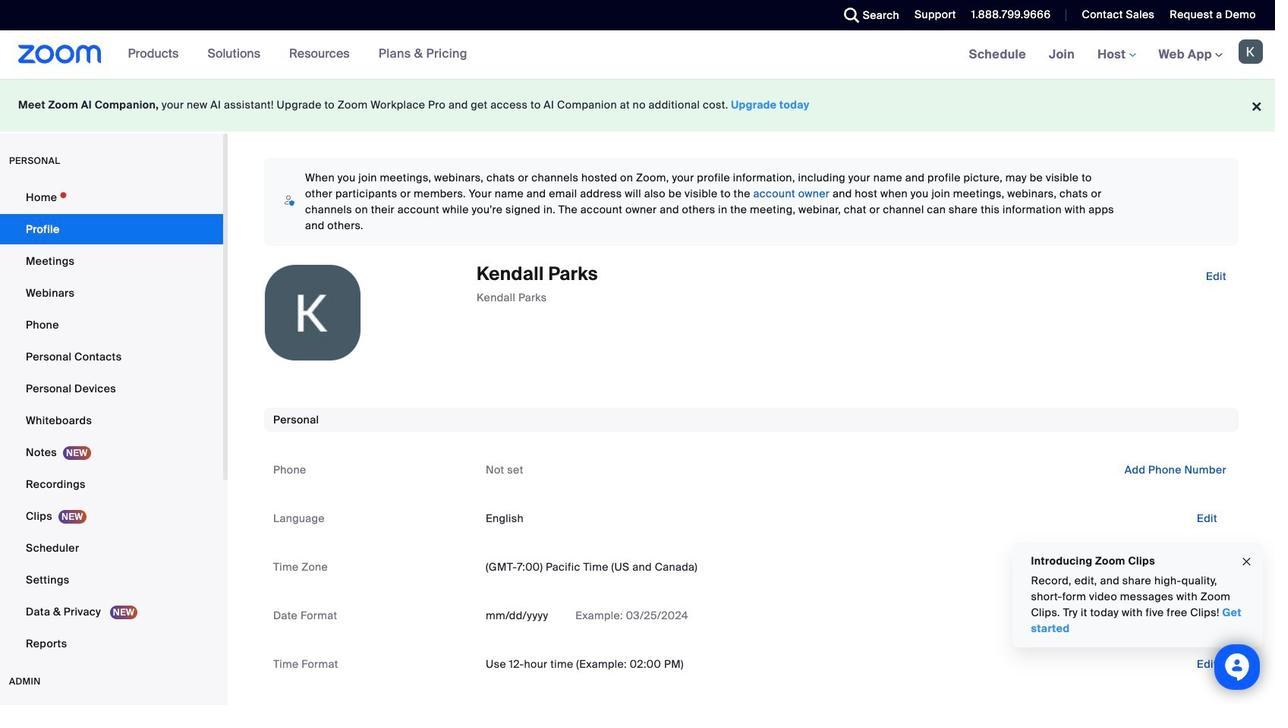 Task type: describe. For each thing, give the bounding box(es) containing it.
profile picture image
[[1240, 39, 1264, 64]]

edit user photo image
[[301, 306, 325, 320]]



Task type: vqa. For each thing, say whether or not it's contained in the screenshot.
the product information navigation
yes



Task type: locate. For each thing, give the bounding box(es) containing it.
zoom logo image
[[18, 45, 101, 64]]

footer
[[0, 79, 1276, 131]]

product information navigation
[[117, 30, 479, 79]]

close image
[[1242, 553, 1254, 571]]

user photo image
[[265, 265, 361, 361]]

meetings navigation
[[958, 30, 1276, 80]]

personal menu menu
[[0, 182, 223, 661]]

banner
[[0, 30, 1276, 80]]



